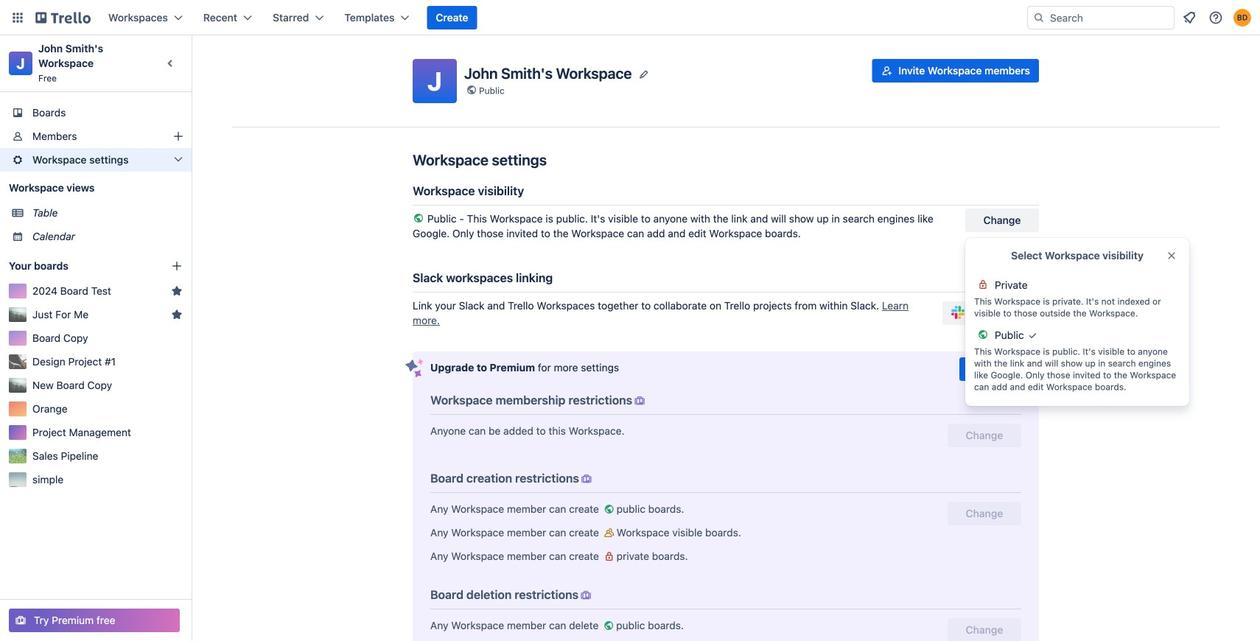 Task type: describe. For each thing, give the bounding box(es) containing it.
1 sm image from the top
[[602, 502, 617, 517]]

1 starred icon image from the top
[[171, 285, 183, 297]]

primary element
[[0, 0, 1260, 35]]

add board image
[[171, 260, 183, 272]]

search image
[[1033, 12, 1045, 24]]

your boards with 9 items element
[[9, 257, 149, 275]]

sparkle image
[[405, 359, 424, 378]]

workspace navigation collapse icon image
[[161, 53, 181, 74]]

barb dwyer (barbdwyer3) image
[[1234, 9, 1251, 27]]

2 sm image from the top
[[601, 618, 616, 633]]

Search field
[[1045, 7, 1174, 28]]



Task type: locate. For each thing, give the bounding box(es) containing it.
close popover image
[[1166, 250, 1178, 262]]

0 vertical spatial starred icon image
[[171, 285, 183, 297]]

2 starred icon image from the top
[[171, 309, 183, 321]]

1 vertical spatial starred icon image
[[171, 309, 183, 321]]

starred icon image
[[171, 285, 183, 297], [171, 309, 183, 321]]

0 notifications image
[[1181, 9, 1198, 27]]

open information menu image
[[1209, 10, 1223, 25]]

back to home image
[[35, 6, 91, 29]]

sm image
[[602, 502, 617, 517], [601, 618, 616, 633]]

0 vertical spatial sm image
[[602, 502, 617, 517]]

1 vertical spatial sm image
[[601, 618, 616, 633]]

sm image
[[632, 394, 647, 408], [579, 472, 594, 486], [602, 525, 617, 540], [602, 549, 617, 564], [579, 588, 593, 603]]



Task type: vqa. For each thing, say whether or not it's contained in the screenshot.
ADD BOARD icon
yes



